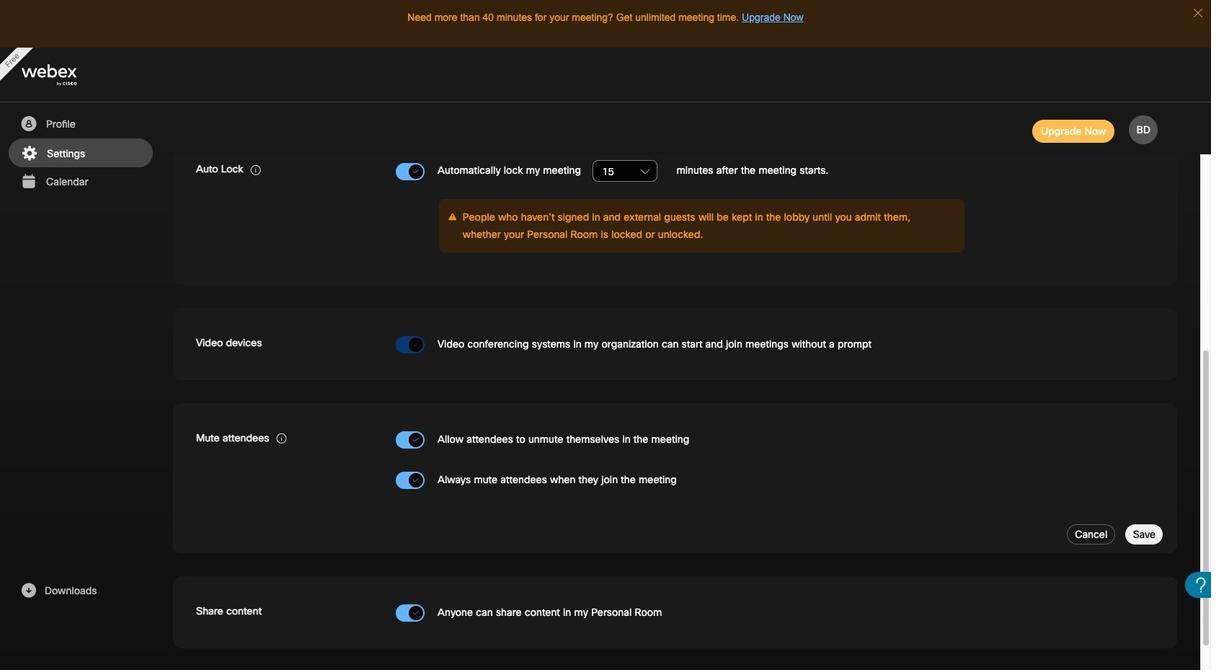 Task type: locate. For each thing, give the bounding box(es) containing it.
1 vertical spatial mds check_bold image
[[412, 340, 420, 350]]

1 vertical spatial mds check_bold image
[[412, 476, 420, 485]]

mds settings_filled image
[[20, 145, 38, 162]]

0 vertical spatial mds check_bold image
[[412, 436, 420, 445]]

3 mds check_bold image from the top
[[412, 609, 420, 618]]

mds check_bold image
[[412, 436, 420, 445], [412, 476, 420, 485]]

2 mds check_bold image from the top
[[412, 476, 420, 485]]

banner
[[0, 48, 1212, 102]]

0 vertical spatial mds check_bold image
[[412, 167, 420, 176]]

mds meetings_filled image
[[19, 173, 38, 190]]

2 vertical spatial mds check_bold image
[[412, 609, 420, 618]]

mds check_bold image
[[412, 167, 420, 176], [412, 340, 420, 350], [412, 609, 420, 618]]

mds people circle_filled image
[[19, 115, 38, 133]]



Task type: describe. For each thing, give the bounding box(es) containing it.
2 mds check_bold image from the top
[[412, 340, 420, 350]]

cisco webex image
[[22, 64, 108, 86]]

1 mds check_bold image from the top
[[412, 167, 420, 176]]

mds content download_filled image
[[19, 582, 38, 599]]

1 mds check_bold image from the top
[[412, 436, 420, 445]]



Task type: vqa. For each thing, say whether or not it's contained in the screenshot.
Mds Settings_Filled image
yes



